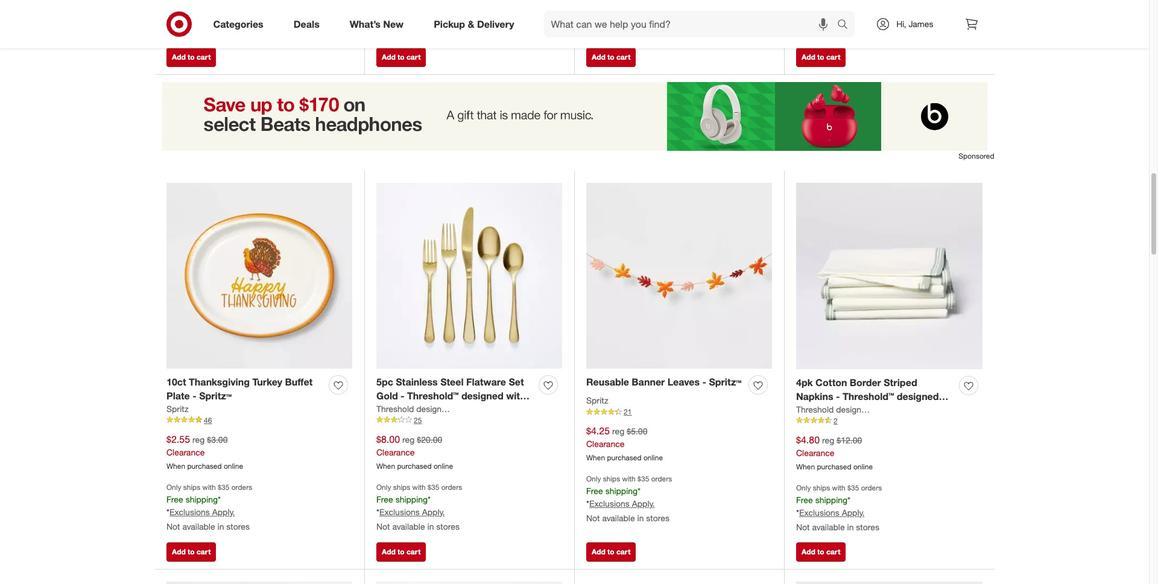 Task type: describe. For each thing, give the bounding box(es) containing it.
studio inside 5pc stainless steel flatware set gold - threshold™ designed with studio mcgee
[[377, 404, 406, 416]]

set
[[509, 376, 524, 388]]

threshold designed w/studio mcgee link for border
[[797, 404, 938, 416]]

orders for $8.00
[[442, 483, 463, 492]]

categories
[[213, 18, 264, 30]]

pickup & delivery
[[434, 18, 515, 30]]

reg for $8.00
[[403, 435, 415, 445]]

1 horizontal spatial spritz™
[[710, 376, 742, 388]]

with for 4pk cotton border striped napkins - threshold™ designed with studio mcgee
[[833, 483, 846, 492]]

21
[[624, 407, 632, 417]]

ships for $2.55
[[183, 483, 201, 492]]

threshold designed w/studio mcgee link for steel
[[377, 403, 517, 415]]

w/studio for threshold™
[[454, 404, 488, 414]]

shipping for $8.00
[[396, 494, 428, 504]]

pickup & delivery link
[[424, 11, 530, 37]]

5pc stainless steel flatware set gold - threshold™ designed with studio mcgee
[[377, 376, 526, 416]]

only ships with $35 orders free shipping * * exclusions apply. not available in stores for $2.55
[[167, 483, 253, 532]]

designed inside the 4pk cotton border striped napkins - threshold™ designed with studio mcgee
[[897, 391, 940, 403]]

purchased for $4.80
[[818, 462, 852, 471]]

$4.80
[[797, 434, 820, 446]]

shipping for $4.80
[[816, 495, 848, 505]]

5pc
[[377, 376, 393, 388]]

4pk cotton border striped napkins - threshold™ designed with studio mcgee link
[[797, 376, 955, 416]]

only for $4.80
[[797, 483, 812, 492]]

$8.00 reg $20.00 clearance when purchased online
[[377, 433, 453, 471]]

mcgee inside 5pc stainless steel flatware set gold - threshold™ designed with studio mcgee
[[409, 404, 442, 416]]

2
[[834, 416, 838, 425]]

$4.25 reg $5.00 clearance when purchased online
[[587, 425, 663, 462]]

- inside the 10ct thanksgiving turkey buffet plate - spritz™
[[193, 390, 197, 402]]

spritz™ inside the 10ct thanksgiving turkey buffet plate - spritz™
[[199, 390, 232, 402]]

steel
[[441, 376, 464, 388]]

purchased for $2.55
[[187, 462, 222, 471]]

reusable
[[587, 376, 630, 388]]

$35 for $4.80
[[848, 483, 860, 492]]

online for $2.55
[[224, 462, 243, 471]]

search
[[833, 19, 862, 31]]

threshold designed w/studio mcgee for border
[[797, 404, 938, 415]]

What can we help you find? suggestions appear below search field
[[544, 11, 841, 37]]

threshold for -
[[797, 404, 834, 415]]

- inside the 4pk cotton border striped napkins - threshold™ designed with studio mcgee
[[837, 391, 841, 403]]

$2.55 reg $3.00 clearance when purchased online
[[167, 433, 243, 471]]

clearance for $4.80
[[797, 448, 835, 458]]

orders for $4.25
[[652, 474, 673, 483]]

gold
[[377, 390, 398, 402]]

4pk
[[797, 377, 813, 389]]

turkey
[[253, 376, 283, 388]]

free for $4.25
[[587, 486, 603, 496]]

free for $4.80
[[797, 495, 814, 505]]

threshold for gold
[[377, 404, 414, 414]]

5pc stainless steel flatware set gold - threshold™ designed with studio mcgee link
[[377, 376, 534, 416]]

mcgee inside the 4pk cotton border striped napkins - threshold™ designed with studio mcgee
[[851, 404, 884, 416]]

$8.00
[[377, 433, 400, 445]]

search button
[[833, 11, 862, 40]]

buffet
[[285, 376, 313, 388]]

hi,
[[897, 19, 907, 29]]

- inside 5pc stainless steel flatware set gold - threshold™ designed with studio mcgee
[[401, 390, 405, 402]]

spritz link for 10ct thanksgiving turkey buffet plate - spritz™
[[167, 403, 189, 415]]

reusable banner leaves - spritz™
[[587, 376, 742, 388]]

spritz for reusable banner leaves - spritz™
[[587, 395, 609, 406]]

napkins
[[797, 391, 834, 403]]

only for $4.25
[[587, 474, 601, 483]]

thanksgiving
[[189, 376, 250, 388]]

4pk cotton border striped napkins - threshold™ designed with studio mcgee
[[797, 377, 940, 416]]

reg for $2.55
[[193, 435, 205, 445]]

purchased for $4.25
[[608, 453, 642, 462]]

online for $8.00
[[434, 462, 453, 471]]

what's new link
[[340, 11, 419, 37]]

threshold™ inside the 4pk cotton border striped napkins - threshold™ designed with studio mcgee
[[843, 391, 895, 403]]

ships for $4.25
[[603, 474, 621, 483]]

with inside 5pc stainless steel flatware set gold - threshold™ designed with studio mcgee
[[507, 390, 526, 402]]

flatware
[[467, 376, 506, 388]]

10ct thanksgiving turkey buffet plate - spritz™
[[167, 376, 313, 402]]

threshold™ inside 5pc stainless steel flatware set gold - threshold™ designed with studio mcgee
[[407, 390, 459, 402]]

hi, james
[[897, 19, 934, 29]]

25
[[414, 416, 422, 425]]

$5.00
[[627, 426, 648, 437]]

$12.00
[[837, 435, 863, 445]]

w/studio for designed
[[874, 404, 908, 415]]



Task type: vqa. For each thing, say whether or not it's contained in the screenshot.


Task type: locate. For each thing, give the bounding box(es) containing it.
with for 5pc stainless steel flatware set gold - threshold™ designed with studio mcgee
[[413, 483, 426, 492]]

online
[[644, 453, 663, 462], [224, 462, 243, 471], [434, 462, 453, 471], [854, 462, 873, 471]]

stainless
[[396, 376, 438, 388]]

reg
[[613, 426, 625, 437], [193, 435, 205, 445], [403, 435, 415, 445], [823, 435, 835, 445]]

* exclusions apply. not available in stores
[[167, 12, 250, 37], [377, 12, 460, 37], [587, 12, 670, 37], [797, 12, 880, 37]]

only ships with $35 orders free shipping * * exclusions apply. not available in stores for $4.80
[[797, 483, 883, 532]]

only ships with $35 orders free shipping * * exclusions apply. not available in stores down $8.00 reg $20.00 clearance when purchased online
[[377, 483, 463, 532]]

reg for $4.25
[[613, 426, 625, 437]]

free down $4.25 reg $5.00 clearance when purchased online
[[587, 486, 603, 496]]

when inside $4.80 reg $12.00 clearance when purchased online
[[797, 462, 816, 471]]

$35 for $8.00
[[428, 483, 440, 492]]

clearance down $8.00
[[377, 447, 415, 457]]

0 horizontal spatial spritz link
[[167, 403, 189, 415]]

reg right $4.80
[[823, 435, 835, 445]]

21 link
[[587, 407, 773, 417]]

1 horizontal spatial threshold designed w/studio mcgee
[[797, 404, 938, 415]]

5pc stainless steel flatware set gold - threshold™ designed with studio mcgee image
[[377, 183, 563, 369], [377, 183, 563, 369]]

threshold designed w/studio mcgee for steel
[[377, 404, 517, 414]]

reg left $3.00
[[193, 435, 205, 445]]

only ships with $35 orders free shipping * * exclusions apply. not available in stores down $4.25 reg $5.00 clearance when purchased online
[[587, 474, 673, 523]]

when for $2.55
[[167, 462, 185, 471]]

10ct thanksgiving turkey buffet plate - spritz™ link
[[167, 376, 324, 403]]

reg inside $4.80 reg $12.00 clearance when purchased online
[[823, 435, 835, 445]]

0 horizontal spatial threshold™
[[407, 390, 459, 402]]

ships down $2.55 reg $3.00 clearance when purchased online
[[183, 483, 201, 492]]

0 horizontal spatial spritz™
[[199, 390, 232, 402]]

purchased
[[608, 453, 642, 462], [187, 462, 222, 471], [397, 462, 432, 471], [818, 462, 852, 471]]

purchased inside $2.55 reg $3.00 clearance when purchased online
[[187, 462, 222, 471]]

reg inside $8.00 reg $20.00 clearance when purchased online
[[403, 435, 415, 445]]

studio down napkins
[[819, 404, 849, 416]]

purchased down the $20.00
[[397, 462, 432, 471]]

orders for $4.80
[[862, 483, 883, 492]]

mcgee down the stainless on the left bottom
[[409, 404, 442, 416]]

clearance inside $2.55 reg $3.00 clearance when purchased online
[[167, 447, 205, 457]]

online down the $20.00
[[434, 462, 453, 471]]

shipping
[[606, 486, 638, 496], [186, 494, 218, 504], [396, 494, 428, 504], [816, 495, 848, 505]]

46 link
[[167, 415, 353, 426]]

online inside $2.55 reg $3.00 clearance when purchased online
[[224, 462, 243, 471]]

not
[[167, 26, 180, 37], [377, 26, 390, 37], [587, 26, 600, 37], [797, 27, 810, 37], [587, 513, 600, 523], [167, 521, 180, 532], [377, 521, 390, 532], [797, 522, 810, 532]]

2 link
[[797, 416, 983, 426]]

pickup
[[434, 18, 465, 30]]

1 horizontal spatial threshold™
[[843, 391, 895, 403]]

when for $4.25
[[587, 453, 606, 462]]

ships down $8.00 reg $20.00 clearance when purchased online
[[393, 483, 411, 492]]

$35
[[638, 474, 650, 483], [218, 483, 230, 492], [428, 483, 440, 492], [848, 483, 860, 492]]

only for $2.55
[[167, 483, 181, 492]]

online for $4.25
[[644, 453, 663, 462]]

threshold
[[377, 404, 414, 414], [797, 404, 834, 415]]

clearance down $4.25
[[587, 439, 625, 449]]

spritz link for reusable banner leaves - spritz™
[[587, 395, 609, 407]]

purchased down $3.00
[[187, 462, 222, 471]]

designed down flatware
[[462, 390, 504, 402]]

with down $2.55 reg $3.00 clearance when purchased online
[[203, 483, 216, 492]]

10ct thanksgiving turkey buffet plate - spritz™ image
[[167, 183, 353, 369], [167, 183, 353, 369]]

0 horizontal spatial studio
[[377, 404, 406, 416]]

shipping down $4.25 reg $5.00 clearance when purchased online
[[606, 486, 638, 496]]

-
[[703, 376, 707, 388], [193, 390, 197, 402], [401, 390, 405, 402], [837, 391, 841, 403]]

threshold designed w/studio mcgee up 2 'link'
[[797, 404, 938, 415]]

online inside $4.80 reg $12.00 clearance when purchased online
[[854, 462, 873, 471]]

online down $3.00
[[224, 462, 243, 471]]

clearance down $4.80
[[797, 448, 835, 458]]

online down $12.00 in the bottom of the page
[[854, 462, 873, 471]]

$35 down $2.55 reg $3.00 clearance when purchased online
[[218, 483, 230, 492]]

designed
[[462, 390, 504, 402], [897, 391, 940, 403], [417, 404, 452, 414], [837, 404, 872, 415]]

when down $2.55
[[167, 462, 185, 471]]

free down $8.00 reg $20.00 clearance when purchased online
[[377, 494, 393, 504]]

spritz for 10ct thanksgiving turkey buffet plate - spritz™
[[167, 404, 189, 414]]

reusable banner leaves - spritz™ link
[[587, 376, 742, 389]]

free for $8.00
[[377, 494, 393, 504]]

studio down gold
[[377, 404, 406, 416]]

new
[[384, 18, 404, 30]]

only ships with $35 orders free shipping * * exclusions apply. not available in stores for $4.25
[[587, 474, 673, 523]]

orders
[[652, 474, 673, 483], [232, 483, 253, 492], [442, 483, 463, 492], [862, 483, 883, 492]]

only for $8.00
[[377, 483, 391, 492]]

spritz link down plate at the bottom of the page
[[167, 403, 189, 415]]

4pk cotton border striped napkins - threshold™ designed with studio mcgee image
[[797, 183, 983, 369], [797, 183, 983, 369]]

w/studio up 2 'link'
[[874, 404, 908, 415]]

spritz™ right leaves
[[710, 376, 742, 388]]

4pk cotton napkins brown- threshold™ designed with studio mcgee image
[[377, 582, 563, 584], [377, 582, 563, 584]]

threshold designed w/studio mcgee link
[[377, 403, 517, 415], [797, 404, 938, 416]]

0 horizontal spatial threshold designed w/studio mcgee link
[[377, 403, 517, 415]]

ships down $4.80 reg $12.00 clearance when purchased online
[[814, 483, 831, 492]]

threshold designed w/studio mcgee link down steel
[[377, 403, 517, 415]]

spritz link
[[587, 395, 609, 407], [167, 403, 189, 415]]

$35 down $4.25 reg $5.00 clearance when purchased online
[[638, 474, 650, 483]]

clearance for $4.25
[[587, 439, 625, 449]]

$20.00
[[417, 435, 443, 445]]

$3.00
[[207, 435, 228, 445]]

with
[[507, 390, 526, 402], [797, 404, 816, 416], [623, 474, 636, 483], [203, 483, 216, 492], [413, 483, 426, 492], [833, 483, 846, 492]]

10ct
[[167, 376, 186, 388]]

shipping down $8.00 reg $20.00 clearance when purchased online
[[396, 494, 428, 504]]

w/studio
[[454, 404, 488, 414], [874, 404, 908, 415]]

deals link
[[284, 11, 335, 37]]

4pk cotton floral napkins - threshold™ designed with studio mcgee image
[[797, 582, 983, 584], [797, 582, 983, 584]]

with down $4.80 reg $12.00 clearance when purchased online
[[833, 483, 846, 492]]

0 vertical spatial spritz™
[[710, 376, 742, 388]]

cotton
[[816, 377, 848, 389]]

when inside $8.00 reg $20.00 clearance when purchased online
[[377, 462, 395, 471]]

46
[[204, 416, 212, 425]]

shipping down $2.55 reg $3.00 clearance when purchased online
[[186, 494, 218, 504]]

studio
[[377, 404, 406, 416], [819, 404, 849, 416]]

$2.55
[[167, 433, 190, 445]]

leaves
[[668, 376, 700, 388]]

online inside $4.25 reg $5.00 clearance when purchased online
[[644, 453, 663, 462]]

designed up 2
[[837, 404, 872, 415]]

ships for $4.80
[[814, 483, 831, 492]]

orders down $8.00 reg $20.00 clearance when purchased online
[[442, 483, 463, 492]]

designed down the striped
[[897, 391, 940, 403]]

$35 for $2.55
[[218, 483, 230, 492]]

reg inside $2.55 reg $3.00 clearance when purchased online
[[193, 435, 205, 445]]

$35 down $4.80 reg $12.00 clearance when purchased online
[[848, 483, 860, 492]]

clearance inside $4.25 reg $5.00 clearance when purchased online
[[587, 439, 625, 449]]

1 horizontal spatial spritz
[[587, 395, 609, 406]]

available
[[183, 26, 215, 37], [393, 26, 425, 37], [603, 26, 635, 37], [813, 27, 845, 37], [603, 513, 635, 523], [183, 521, 215, 532], [393, 521, 425, 532], [813, 522, 845, 532]]

1 horizontal spatial spritz link
[[587, 395, 609, 407]]

free
[[587, 486, 603, 496], [167, 494, 183, 504], [377, 494, 393, 504], [797, 495, 814, 505]]

purchased inside $4.80 reg $12.00 clearance when purchased online
[[818, 462, 852, 471]]

when
[[587, 453, 606, 462], [167, 462, 185, 471], [377, 462, 395, 471], [797, 462, 816, 471]]

$35 down $8.00 reg $20.00 clearance when purchased online
[[428, 483, 440, 492]]

only
[[587, 474, 601, 483], [167, 483, 181, 492], [377, 483, 391, 492], [797, 483, 812, 492]]

only ships with $35 orders free shipping * * exclusions apply. not available in stores down $2.55 reg $3.00 clearance when purchased online
[[167, 483, 253, 532]]

shipping for $4.25
[[606, 486, 638, 496]]

plate
[[167, 390, 190, 402]]

0 horizontal spatial threshold
[[377, 404, 414, 414]]

purchased down $12.00 in the bottom of the page
[[818, 462, 852, 471]]

- down cotton
[[837, 391, 841, 403]]

purchased for $8.00
[[397, 462, 432, 471]]

ships
[[603, 474, 621, 483], [183, 483, 201, 492], [393, 483, 411, 492], [814, 483, 831, 492]]

online for $4.80
[[854, 462, 873, 471]]

free down $2.55 reg $3.00 clearance when purchased online
[[167, 494, 183, 504]]

when inside $4.25 reg $5.00 clearance when purchased online
[[587, 453, 606, 462]]

when down $8.00
[[377, 462, 395, 471]]

exclusions
[[170, 12, 210, 22], [380, 12, 420, 22], [590, 12, 630, 22], [800, 12, 840, 23], [590, 499, 630, 509], [170, 507, 210, 517], [380, 507, 420, 517], [800, 507, 840, 518]]

orders for $2.55
[[232, 483, 253, 492]]

spritz link down reusable
[[587, 395, 609, 407]]

orders down $2.55 reg $3.00 clearance when purchased online
[[232, 483, 253, 492]]

sponsored
[[959, 151, 995, 161]]

w/studio up 25 link
[[454, 404, 488, 414]]

studio inside the 4pk cotton border striped napkins - threshold™ designed with studio mcgee
[[819, 404, 849, 416]]

online inside $8.00 reg $20.00 clearance when purchased online
[[434, 462, 453, 471]]

when down $4.25
[[587, 453, 606, 462]]

only down $2.55 reg $3.00 clearance when purchased online
[[167, 483, 181, 492]]

when for $8.00
[[377, 462, 395, 471]]

border
[[850, 377, 882, 389]]

only ships with $35 orders free shipping * * exclusions apply. not available in stores down $4.80 reg $12.00 clearance when purchased online
[[797, 483, 883, 532]]

$35 for $4.25
[[638, 474, 650, 483]]

spritz down reusable
[[587, 395, 609, 406]]

threshold designed w/studio mcgee link down border
[[797, 404, 938, 416]]

reg inside $4.25 reg $5.00 clearance when purchased online
[[613, 426, 625, 437]]

1 vertical spatial spritz™
[[199, 390, 232, 402]]

free down $4.80 reg $12.00 clearance when purchased online
[[797, 495, 814, 505]]

online down $5.00 in the bottom of the page
[[644, 453, 663, 462]]

1 horizontal spatial threshold designed w/studio mcgee link
[[797, 404, 938, 416]]

clearance down $2.55
[[167, 447, 205, 457]]

only ships with $35 orders free shipping * * exclusions apply. not available in stores for $8.00
[[377, 483, 463, 532]]

$4.80 reg $12.00 clearance when purchased online
[[797, 434, 873, 471]]

mcgee down the striped
[[910, 404, 938, 415]]

with down set
[[507, 390, 526, 402]]

clearance for $2.55
[[167, 447, 205, 457]]

25 link
[[377, 415, 563, 426]]

threshold down napkins
[[797, 404, 834, 415]]

0 horizontal spatial threshold designed w/studio mcgee
[[377, 404, 517, 414]]

with for reusable banner leaves - spritz™
[[623, 474, 636, 483]]

mcgee down set
[[490, 404, 517, 414]]

&
[[468, 18, 475, 30]]

0 horizontal spatial w/studio
[[454, 404, 488, 414]]

*
[[167, 12, 170, 22], [377, 12, 380, 22], [587, 12, 590, 22], [797, 12, 800, 23], [638, 486, 641, 496], [218, 494, 221, 504], [428, 494, 431, 504], [848, 495, 851, 505], [587, 499, 590, 509], [167, 507, 170, 517], [377, 507, 380, 517], [797, 507, 800, 518]]

only ships with $35 orders free shipping * * exclusions apply. not available in stores
[[587, 474, 673, 523], [167, 483, 253, 532], [377, 483, 463, 532], [797, 483, 883, 532]]

clearance inside $4.80 reg $12.00 clearance when purchased online
[[797, 448, 835, 458]]

0 horizontal spatial spritz
[[167, 404, 189, 414]]

threshold designed w/studio mcgee
[[377, 404, 517, 414], [797, 404, 938, 415]]

$4.25
[[587, 425, 610, 437]]

ships for $8.00
[[393, 483, 411, 492]]

threshold™ down the stainless on the left bottom
[[407, 390, 459, 402]]

with down $8.00 reg $20.00 clearance when purchased online
[[413, 483, 426, 492]]

shipping down $4.80 reg $12.00 clearance when purchased online
[[816, 495, 848, 505]]

threshold down gold
[[377, 404, 414, 414]]

reg right $8.00
[[403, 435, 415, 445]]

ships down $4.25 reg $5.00 clearance when purchased online
[[603, 474, 621, 483]]

striped
[[884, 377, 918, 389]]

spritz
[[587, 395, 609, 406], [167, 404, 189, 414]]

only down $4.80 reg $12.00 clearance when purchased online
[[797, 483, 812, 492]]

1 horizontal spatial threshold
[[797, 404, 834, 415]]

designed inside 5pc stainless steel flatware set gold - threshold™ designed with studio mcgee
[[462, 390, 504, 402]]

clearance
[[587, 439, 625, 449], [167, 447, 205, 457], [377, 447, 415, 457], [797, 448, 835, 458]]

purchased inside $4.25 reg $5.00 clearance when purchased online
[[608, 453, 642, 462]]

with for 10ct thanksgiving turkey buffet plate - spritz™
[[203, 483, 216, 492]]

orders down $4.80 reg $12.00 clearance when purchased online
[[862, 483, 883, 492]]

to
[[188, 52, 195, 62], [398, 52, 405, 62], [608, 52, 615, 62], [818, 52, 825, 62], [188, 548, 195, 557], [398, 548, 405, 557], [608, 548, 615, 557], [818, 548, 825, 557]]

- right leaves
[[703, 376, 707, 388]]

add to cart
[[172, 52, 211, 62], [382, 52, 421, 62], [592, 52, 631, 62], [802, 52, 841, 62], [172, 548, 211, 557], [382, 548, 421, 557], [592, 548, 631, 557], [802, 548, 841, 557]]

with inside the 4pk cotton border striped napkins - threshold™ designed with studio mcgee
[[797, 404, 816, 416]]

spritz™ down thanksgiving at the bottom left of the page
[[199, 390, 232, 402]]

clearance inside $8.00 reg $20.00 clearance when purchased online
[[377, 447, 415, 457]]

delivery
[[477, 18, 515, 30]]

- right gold
[[401, 390, 405, 402]]

free for $2.55
[[167, 494, 183, 504]]

in
[[218, 26, 224, 37], [428, 26, 434, 37], [638, 26, 644, 37], [848, 27, 854, 37], [638, 513, 644, 523], [218, 521, 224, 532], [428, 521, 434, 532], [848, 522, 854, 532]]

shipping for $2.55
[[186, 494, 218, 504]]

banner
[[632, 376, 665, 388]]

4pk cotton paisley napkins - threshold™ designed with studio mcgee image
[[167, 582, 353, 584], [167, 582, 353, 584]]

reg left $5.00 in the bottom of the page
[[613, 426, 625, 437]]

mcgee
[[409, 404, 442, 416], [490, 404, 517, 414], [851, 404, 884, 416], [910, 404, 938, 415]]

1 horizontal spatial studio
[[819, 404, 849, 416]]

clearance for $8.00
[[377, 447, 415, 457]]

what's new
[[350, 18, 404, 30]]

threshold designed w/studio mcgee up 25 link
[[377, 404, 517, 414]]

add
[[172, 52, 186, 62], [382, 52, 396, 62], [592, 52, 606, 62], [802, 52, 816, 62], [172, 548, 186, 557], [382, 548, 396, 557], [592, 548, 606, 557], [802, 548, 816, 557]]

designed up 25
[[417, 404, 452, 414]]

cart
[[197, 52, 211, 62], [407, 52, 421, 62], [617, 52, 631, 62], [827, 52, 841, 62], [197, 548, 211, 557], [407, 548, 421, 557], [617, 548, 631, 557], [827, 548, 841, 557]]

purchased inside $8.00 reg $20.00 clearance when purchased online
[[397, 462, 432, 471]]

reg for $4.80
[[823, 435, 835, 445]]

advertisement region
[[155, 82, 995, 151]]

only down $8.00 reg $20.00 clearance when purchased online
[[377, 483, 391, 492]]

1 horizontal spatial w/studio
[[874, 404, 908, 415]]

reusable banner leaves - spritz™ image
[[587, 183, 773, 369], [587, 183, 773, 369]]

orders down $4.25 reg $5.00 clearance when purchased online
[[652, 474, 673, 483]]

apply.
[[212, 12, 235, 22], [422, 12, 445, 22], [632, 12, 655, 22], [842, 12, 865, 23], [632, 499, 655, 509], [212, 507, 235, 517], [422, 507, 445, 517], [842, 507, 865, 518]]

spritz down plate at the bottom of the page
[[167, 404, 189, 414]]

categories link
[[203, 11, 279, 37]]

with down $4.25 reg $5.00 clearance when purchased online
[[623, 474, 636, 483]]

only down $4.25 reg $5.00 clearance when purchased online
[[587, 474, 601, 483]]

exclusions apply. button
[[170, 11, 235, 23], [380, 11, 445, 23], [590, 11, 655, 23], [800, 12, 865, 24], [590, 498, 655, 510], [170, 506, 235, 518], [380, 506, 445, 518], [800, 507, 865, 519]]

when for $4.80
[[797, 462, 816, 471]]

what's
[[350, 18, 381, 30]]

when inside $2.55 reg $3.00 clearance when purchased online
[[167, 462, 185, 471]]

when down $4.80
[[797, 462, 816, 471]]

purchased down $5.00 in the bottom of the page
[[608, 453, 642, 462]]

add to cart button
[[167, 48, 216, 67], [377, 48, 426, 67], [587, 48, 636, 67], [797, 48, 846, 67], [167, 543, 216, 562], [377, 543, 426, 562], [587, 543, 636, 562], [797, 543, 846, 562]]

mcgee down border
[[851, 404, 884, 416]]

- right plate at the bottom of the page
[[193, 390, 197, 402]]

deals
[[294, 18, 320, 30]]

threshold™ down border
[[843, 391, 895, 403]]

with down napkins
[[797, 404, 816, 416]]

stores
[[227, 26, 250, 37], [437, 26, 460, 37], [647, 26, 670, 37], [857, 27, 880, 37], [647, 513, 670, 523], [227, 521, 250, 532], [437, 521, 460, 532], [857, 522, 880, 532]]

james
[[909, 19, 934, 29]]



